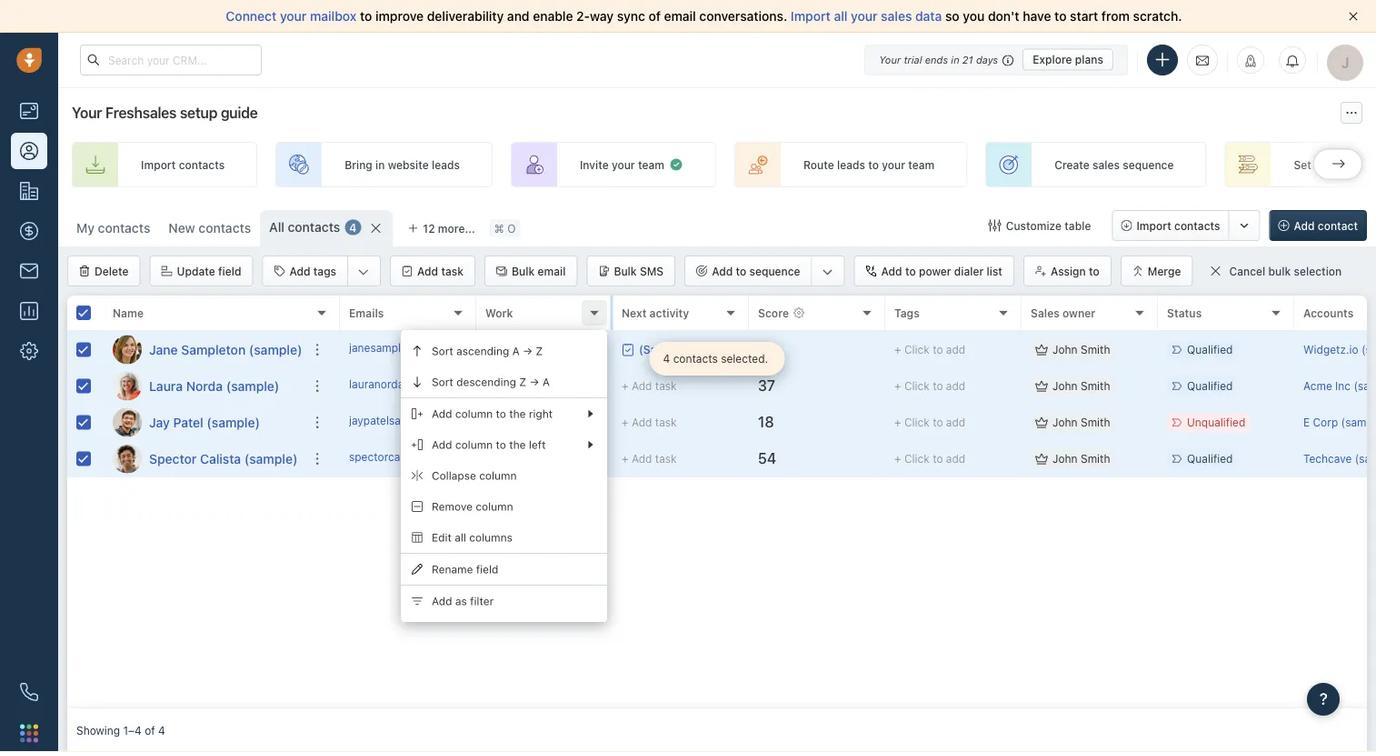 Task type: locate. For each thing, give the bounding box(es) containing it.
z up 4167348672
[[536, 345, 543, 357]]

cancel
[[1230, 265, 1266, 278]]

0 horizontal spatial sequence
[[750, 265, 801, 277]]

1 vertical spatial all
[[455, 531, 466, 544]]

container_wx8msf4aqz5i3rn1 image
[[669, 157, 684, 172], [989, 219, 1002, 232], [1036, 343, 1049, 356], [1036, 380, 1049, 392]]

+ add task
[[622, 380, 677, 392], [622, 416, 677, 429], [622, 452, 677, 465]]

name row
[[67, 296, 340, 332]]

0 vertical spatial z
[[536, 345, 543, 357]]

close image
[[1350, 12, 1359, 21]]

1 vertical spatial import
[[141, 158, 176, 171]]

row group
[[67, 332, 340, 477], [340, 332, 1377, 477]]

1 horizontal spatial your
[[880, 54, 902, 65]]

tags
[[314, 265, 337, 277]]

collapse column
[[432, 469, 517, 482]]

2 vertical spatial 4
[[158, 724, 165, 737]]

edit
[[432, 531, 452, 544]]

1 horizontal spatial sales
[[1093, 158, 1121, 171]]

→ up right on the bottom
[[530, 376, 540, 388]]

import contacts up merge
[[1137, 219, 1221, 232]]

2 horizontal spatial 4
[[664, 352, 671, 365]]

column for add column to the right
[[456, 407, 493, 420]]

add column to the left
[[432, 438, 546, 451]]

create sales sequence
[[1055, 158, 1175, 171]]

sampleton
[[181, 342, 246, 357]]

qualified up unqualified
[[1188, 380, 1234, 392]]

1 vertical spatial your
[[72, 104, 102, 121]]

score
[[759, 306, 790, 319]]

set up your sale link
[[1225, 142, 1377, 187]]

sequence inside button
[[750, 265, 801, 277]]

sequence up score
[[750, 265, 801, 277]]

your
[[880, 54, 902, 65], [72, 104, 102, 121]]

bulk inside "button"
[[614, 265, 637, 277]]

1 sort from the top
[[432, 345, 454, 357]]

unqualified
[[1188, 416, 1246, 429]]

invite your team link
[[511, 142, 717, 187]]

in right bring
[[376, 158, 385, 171]]

import contacts link
[[72, 142, 258, 187]]

so
[[946, 9, 960, 24]]

a
[[513, 345, 520, 357], [543, 376, 550, 388]]

import contacts inside button
[[1137, 219, 1221, 232]]

angle down image right tags
[[358, 263, 369, 281]]

add to power dialer list
[[882, 265, 1003, 277]]

1 horizontal spatial of
[[649, 9, 661, 24]]

4 right 1–4
[[158, 724, 165, 737]]

team
[[638, 158, 665, 171], [909, 158, 935, 171]]

a up right on the bottom
[[543, 376, 550, 388]]

qualified down unqualified
[[1188, 452, 1234, 465]]

z inside "menu item"
[[536, 345, 543, 357]]

import contacts group
[[1113, 210, 1261, 241]]

1 john from the top
[[1053, 343, 1078, 356]]

2 john smith from the top
[[1053, 380, 1111, 392]]

click
[[905, 343, 930, 356], [905, 380, 930, 392], [496, 414, 521, 427], [905, 416, 930, 429], [905, 452, 930, 465]]

contacts right my
[[98, 221, 150, 236]]

angle down image right the add to sequence
[[823, 263, 834, 281]]

1 horizontal spatial z
[[536, 345, 543, 357]]

1 vertical spatial sales
[[1093, 158, 1121, 171]]

add for add contact
[[1295, 219, 1316, 232]]

janesampleton@gmail.com link
[[349, 340, 487, 359]]

z inside menu item
[[520, 376, 527, 388]]

1 vertical spatial a
[[543, 376, 550, 388]]

your left mailbox at the left top
[[280, 9, 307, 24]]

2 row group from the left
[[340, 332, 1377, 477]]

all inside menu item
[[455, 531, 466, 544]]

angle down image inside "add tags" 'group'
[[358, 263, 369, 281]]

1 vertical spatial in
[[376, 158, 385, 171]]

2 vertical spatial + add task
[[622, 452, 677, 465]]

1 horizontal spatial angle down image
[[823, 263, 834, 281]]

leads inside bring in website leads link
[[432, 158, 460, 171]]

field inside menu item
[[476, 563, 499, 576]]

add task
[[418, 265, 464, 277]]

21
[[963, 54, 974, 65]]

add for 18
[[947, 416, 966, 429]]

the for right
[[510, 407, 526, 420]]

a inside menu item
[[543, 376, 550, 388]]

all right edit
[[455, 531, 466, 544]]

import up merge button
[[1137, 219, 1172, 232]]

2 john from the top
[[1053, 380, 1078, 392]]

press space to deselect this row. row
[[67, 332, 340, 368], [340, 332, 1377, 368], [67, 368, 340, 405], [340, 368, 1377, 405], [67, 405, 340, 441], [340, 405, 1377, 441], [67, 441, 340, 477], [340, 441, 1377, 477]]

0 vertical spatial + add task
[[622, 380, 677, 392]]

your left "freshsales"
[[72, 104, 102, 121]]

activity
[[650, 306, 690, 319]]

1 + click to add from the top
[[895, 343, 966, 356]]

leads right website
[[432, 158, 460, 171]]

grid
[[67, 296, 1377, 709]]

1 qualified from the top
[[1188, 343, 1234, 356]]

0 vertical spatial 4
[[350, 221, 357, 234]]

add inside 'group'
[[290, 265, 311, 277]]

0 horizontal spatial a
[[513, 345, 520, 357]]

0 vertical spatial sequence
[[1123, 158, 1175, 171]]

widgetz.io (sa
[[1304, 343, 1377, 356]]

smith for 18
[[1081, 416, 1111, 429]]

1 bulk from the left
[[512, 265, 535, 277]]

1 angle down image from the left
[[358, 263, 369, 281]]

column
[[456, 407, 493, 420], [456, 438, 493, 451], [479, 469, 517, 482], [476, 500, 514, 513]]

0 vertical spatial qualified
[[1188, 343, 1234, 356]]

0 vertical spatial email
[[664, 9, 696, 24]]

contacts inside button
[[1175, 219, 1221, 232]]

4 john from the top
[[1053, 452, 1078, 465]]

your right up
[[1332, 158, 1355, 171]]

j image
[[113, 335, 142, 364]]

4 smith from the top
[[1081, 452, 1111, 465]]

route
[[804, 158, 835, 171]]

2 bulk from the left
[[614, 265, 637, 277]]

merge
[[1148, 265, 1182, 277]]

row group containing 52
[[340, 332, 1377, 477]]

0 vertical spatial all
[[834, 9, 848, 24]]

1 horizontal spatial a
[[543, 376, 550, 388]]

all left data
[[834, 9, 848, 24]]

edit all columns menu item
[[401, 522, 608, 553]]

janesampleton@gmail.com
[[349, 341, 487, 354]]

2 vertical spatial import
[[1137, 219, 1172, 232]]

4 right all contacts link
[[350, 221, 357, 234]]

column for collapse column
[[479, 469, 517, 482]]

add for add task
[[418, 265, 439, 277]]

sales left data
[[881, 9, 913, 24]]

→ inside "menu item"
[[523, 345, 533, 357]]

→ inside menu item
[[530, 376, 540, 388]]

all contacts link
[[269, 218, 340, 236]]

field down columns
[[476, 563, 499, 576]]

(sample) for laura norda (sample)
[[226, 378, 280, 393]]

1 horizontal spatial 4
[[350, 221, 357, 234]]

add to sequence group
[[685, 256, 845, 286]]

remove column menu item
[[401, 491, 608, 522]]

new contacts button
[[159, 210, 260, 246], [169, 221, 251, 236]]

2 angle down image from the left
[[823, 263, 834, 281]]

a right ascending at the top left of the page
[[513, 345, 520, 357]]

4 down activity
[[664, 352, 671, 365]]

0 horizontal spatial sales
[[881, 9, 913, 24]]

0 horizontal spatial in
[[376, 158, 385, 171]]

1 horizontal spatial field
[[476, 563, 499, 576]]

0 vertical spatial field
[[218, 265, 241, 277]]

4 contacts selected.
[[664, 352, 769, 365]]

1 vertical spatial field
[[476, 563, 499, 576]]

add for 37
[[947, 380, 966, 392]]

(sample) right calista in the left of the page
[[245, 451, 298, 466]]

2 the from the top
[[510, 438, 526, 451]]

2 vertical spatial qualified
[[1188, 452, 1234, 465]]

+ click to add for 54
[[895, 452, 966, 465]]

0 horizontal spatial team
[[638, 158, 665, 171]]

set up your sale
[[1295, 158, 1377, 171]]

2 + add task from the top
[[622, 416, 677, 429]]

acme inc (sam link
[[1304, 380, 1377, 392]]

filter
[[470, 595, 494, 607]]

add to power dialer list button
[[855, 256, 1015, 286]]

selected.
[[721, 352, 769, 365]]

(sam down (sample
[[1356, 452, 1377, 465]]

john for 54
[[1053, 452, 1078, 465]]

1 leads from the left
[[432, 158, 460, 171]]

contacts left selected.
[[674, 352, 718, 365]]

1 horizontal spatial in
[[952, 54, 960, 65]]

1 vertical spatial email
[[538, 265, 566, 277]]

norda
[[186, 378, 223, 393]]

0 horizontal spatial field
[[218, 265, 241, 277]]

sales right create
[[1093, 158, 1121, 171]]

sync
[[617, 9, 646, 24]]

3 qualified from the top
[[1188, 452, 1234, 465]]

e corp (sample link
[[1304, 416, 1377, 429]]

1 john smith from the top
[[1053, 343, 1111, 356]]

0 horizontal spatial bulk
[[512, 265, 535, 277]]

2 sort from the top
[[432, 376, 454, 388]]

sort descending z → a menu item
[[401, 367, 608, 397]]

1 + add task from the top
[[622, 380, 677, 392]]

+ add task for 54
[[622, 452, 677, 465]]

days
[[977, 54, 999, 65]]

menu containing sort ascending a → z
[[401, 330, 608, 622]]

3 + click to add from the top
[[895, 416, 966, 429]]

sort inside menu item
[[432, 376, 454, 388]]

import inside button
[[1137, 219, 1172, 232]]

1 vertical spatial import contacts
[[1137, 219, 1221, 232]]

2 leads from the left
[[838, 158, 866, 171]]

s image
[[113, 444, 142, 473]]

the left right on the bottom
[[510, 407, 526, 420]]

sequence for add to sequence
[[750, 265, 801, 277]]

1 horizontal spatial sequence
[[1123, 158, 1175, 171]]

1 the from the top
[[510, 407, 526, 420]]

4 + click to add from the top
[[895, 452, 966, 465]]

column up columns
[[476, 500, 514, 513]]

add for 52
[[947, 343, 966, 356]]

leads right "route"
[[838, 158, 866, 171]]

0 vertical spatial import contacts
[[141, 158, 225, 171]]

add inside group
[[712, 265, 733, 277]]

bulk sms button
[[587, 256, 676, 286]]

jaypatelsample@gmail.com link
[[349, 413, 489, 432]]

work
[[486, 306, 513, 319]]

52
[[759, 341, 776, 358]]

guide
[[221, 104, 258, 121]]

l image
[[113, 372, 142, 401]]

showing 1–4 of 4
[[76, 724, 165, 737]]

3 john smith from the top
[[1053, 416, 1111, 429]]

0 vertical spatial in
[[952, 54, 960, 65]]

freshsales
[[105, 104, 177, 121]]

sort ascending a → z menu item
[[401, 336, 608, 367]]

0 horizontal spatial your
[[72, 104, 102, 121]]

0 horizontal spatial email
[[538, 265, 566, 277]]

z down 3684932360 'link'
[[520, 376, 527, 388]]

1 vertical spatial the
[[510, 438, 526, 451]]

1 smith from the top
[[1081, 343, 1111, 356]]

collapse column menu item
[[401, 460, 608, 491]]

0 vertical spatial the
[[510, 407, 526, 420]]

to inside button
[[1090, 265, 1100, 277]]

sort for sort ascending a → z
[[432, 345, 454, 357]]

to
[[360, 9, 372, 24], [1055, 9, 1067, 24], [869, 158, 879, 171], [736, 265, 747, 277], [906, 265, 916, 277], [1090, 265, 1100, 277], [933, 343, 944, 356], [933, 380, 944, 392], [496, 407, 506, 420], [524, 414, 534, 427], [933, 416, 944, 429], [496, 438, 506, 451], [933, 452, 944, 465]]

all
[[269, 220, 285, 235]]

→ up 4167348672
[[523, 345, 533, 357]]

1 vertical spatial 4
[[664, 352, 671, 365]]

connect
[[226, 9, 277, 24]]

import right conversations.
[[791, 9, 831, 24]]

smith for 52
[[1081, 343, 1111, 356]]

add inside menu item
[[432, 595, 452, 607]]

mailbox
[[310, 9, 357, 24]]

angle down image
[[358, 263, 369, 281], [823, 263, 834, 281]]

menu
[[401, 330, 608, 622]]

new contacts
[[169, 221, 251, 236]]

column down descending
[[456, 407, 493, 420]]

(sample) down jane sampleton (sample) link
[[226, 378, 280, 393]]

0 vertical spatial your
[[880, 54, 902, 65]]

explore plans
[[1033, 53, 1104, 66]]

18
[[759, 413, 775, 431]]

press space to deselect this row. row containing jay patel (sample)
[[67, 405, 340, 441]]

1 horizontal spatial team
[[909, 158, 935, 171]]

+ add task for 18
[[622, 416, 677, 429]]

widgetz.io (sa link
[[1304, 343, 1377, 356]]

sort up "lauranordasample@gmail.com"
[[432, 345, 454, 357]]

of right sync
[[649, 9, 661, 24]]

1 vertical spatial qualified
[[1188, 380, 1234, 392]]

container_wx8msf4aqz5i3rn1 image inside customize table button
[[989, 219, 1002, 232]]

1 horizontal spatial bulk
[[614, 265, 637, 277]]

2 horizontal spatial import
[[1137, 219, 1172, 232]]

phone image
[[20, 683, 38, 701]]

column for remove column
[[476, 500, 514, 513]]

1 vertical spatial →
[[530, 376, 540, 388]]

add for add as filter
[[432, 595, 452, 607]]

name column header
[[104, 296, 340, 332]]

bulk down o
[[512, 265, 535, 277]]

column down 3684945781 link
[[479, 469, 517, 482]]

john smith
[[1053, 343, 1111, 356], [1053, 380, 1111, 392], [1053, 416, 1111, 429], [1053, 452, 1111, 465]]

column up collapse column
[[456, 438, 493, 451]]

remove column
[[432, 500, 514, 513]]

2 qualified from the top
[[1188, 380, 1234, 392]]

12
[[423, 222, 435, 235]]

sort down 'janesampleton@gmail.com 3684932360'
[[432, 376, 454, 388]]

task for 37
[[656, 380, 677, 392]]

task for 18
[[656, 416, 677, 429]]

invite
[[580, 158, 609, 171]]

of right 1–4
[[145, 724, 155, 737]]

your right "route"
[[882, 158, 906, 171]]

0 vertical spatial a
[[513, 345, 520, 357]]

0 vertical spatial sort
[[432, 345, 454, 357]]

(sample) right sampleton
[[249, 342, 302, 357]]

cancel bulk selection
[[1230, 265, 1343, 278]]

the left left
[[510, 438, 526, 451]]

1 horizontal spatial leads
[[838, 158, 866, 171]]

0 horizontal spatial import contacts
[[141, 158, 225, 171]]

1 vertical spatial (sam
[[1356, 452, 1377, 465]]

contacts down "setup"
[[179, 158, 225, 171]]

(sa
[[1362, 343, 1377, 356]]

john smith for 54
[[1053, 452, 1111, 465]]

4 john smith from the top
[[1053, 452, 1111, 465]]

1 vertical spatial sort
[[432, 376, 454, 388]]

click for 18
[[905, 416, 930, 429]]

container_wx8msf4aqz5i3rn1 image inside invite your team link
[[669, 157, 684, 172]]

e
[[1304, 416, 1311, 429]]

contacts inside grid
[[674, 352, 718, 365]]

field right update
[[218, 265, 241, 277]]

field inside button
[[218, 265, 241, 277]]

2 smith from the top
[[1081, 380, 1111, 392]]

+
[[895, 343, 902, 356], [895, 380, 902, 392], [622, 380, 629, 392], [486, 414, 493, 427], [895, 416, 902, 429], [622, 416, 629, 429], [895, 452, 902, 465], [622, 452, 629, 465]]

1 vertical spatial sequence
[[750, 265, 801, 277]]

add tags
[[290, 265, 337, 277]]

0 vertical spatial →
[[523, 345, 533, 357]]

container_wx8msf4aqz5i3rn1 image
[[1210, 265, 1223, 277], [622, 343, 635, 356], [1036, 416, 1049, 429], [1036, 452, 1049, 465]]

rename
[[432, 563, 473, 576]]

4167348672
[[486, 378, 551, 391]]

bulk inside button
[[512, 265, 535, 277]]

1 vertical spatial of
[[145, 724, 155, 737]]

acme inc (sam
[[1304, 380, 1377, 392]]

1 row group from the left
[[67, 332, 340, 477]]

2 + click to add from the top
[[895, 380, 966, 392]]

3 + add task from the top
[[622, 452, 677, 465]]

john for 52
[[1053, 343, 1078, 356]]

columns
[[470, 531, 513, 544]]

the for left
[[510, 438, 526, 451]]

my contacts
[[76, 221, 150, 236]]

1 horizontal spatial email
[[664, 9, 696, 24]]

qualified down "status"
[[1188, 343, 1234, 356]]

e corp (sample
[[1304, 416, 1377, 429]]

1 horizontal spatial import
[[791, 9, 831, 24]]

add for add column to the left
[[432, 438, 452, 451]]

accounts
[[1304, 306, 1355, 319]]

sequence up import contacts button
[[1123, 158, 1175, 171]]

you
[[964, 9, 985, 24]]

contacts up merge
[[1175, 219, 1221, 232]]

more...
[[438, 222, 475, 235]]

right
[[529, 407, 553, 420]]

add for add to power dialer list
[[882, 265, 903, 277]]

⌘
[[495, 222, 505, 235]]

inc
[[1336, 380, 1352, 392]]

import contacts down "setup"
[[141, 158, 225, 171]]

angle down image for add to sequence
[[823, 263, 834, 281]]

(sample) up spector calista (sample)
[[207, 415, 260, 430]]

sort inside "menu item"
[[432, 345, 454, 357]]

0 horizontal spatial import
[[141, 158, 176, 171]]

1 vertical spatial z
[[520, 376, 527, 388]]

add to sequence button
[[686, 256, 812, 286]]

0 vertical spatial of
[[649, 9, 661, 24]]

your left the trial
[[880, 54, 902, 65]]

press space to deselect this row. row containing laura norda (sample)
[[67, 368, 340, 405]]

0 horizontal spatial angle down image
[[358, 263, 369, 281]]

assign to
[[1051, 265, 1100, 277]]

sale
[[1358, 158, 1377, 171]]

0 horizontal spatial leads
[[432, 158, 460, 171]]

smith
[[1081, 343, 1111, 356], [1081, 380, 1111, 392], [1081, 416, 1111, 429], [1081, 452, 1111, 465]]

press space to deselect this row. row containing 52
[[340, 332, 1377, 368]]

angle down image inside add to sequence group
[[823, 263, 834, 281]]

1 vertical spatial + add task
[[622, 416, 677, 429]]

→ for a
[[530, 376, 540, 388]]

(sample) for jay patel (sample)
[[207, 415, 260, 430]]

(sam right inc
[[1355, 380, 1377, 392]]

bulk left sms
[[614, 265, 637, 277]]

1 horizontal spatial import contacts
[[1137, 219, 1221, 232]]

john for 37
[[1053, 380, 1078, 392]]

your left data
[[851, 9, 878, 24]]

import down your freshsales setup guide
[[141, 158, 176, 171]]

lauranordasample@gmail.com link
[[349, 376, 504, 396]]

task
[[441, 265, 464, 277], [656, 380, 677, 392], [656, 416, 677, 429], [656, 452, 677, 465]]

spector calista (sample) link
[[149, 450, 298, 468]]

3 john from the top
[[1053, 416, 1078, 429]]

0 horizontal spatial z
[[520, 376, 527, 388]]

in left 21 on the right top of page
[[952, 54, 960, 65]]

3 smith from the top
[[1081, 416, 1111, 429]]

0 horizontal spatial of
[[145, 724, 155, 737]]

0 horizontal spatial all
[[455, 531, 466, 544]]

freshworks switcher image
[[20, 724, 38, 742]]



Task type: vqa. For each thing, say whether or not it's contained in the screenshot.
more
no



Task type: describe. For each thing, give the bounding box(es) containing it.
way
[[590, 9, 614, 24]]

smith for 37
[[1081, 380, 1111, 392]]

and
[[507, 9, 530, 24]]

add contact
[[1295, 219, 1359, 232]]

delete button
[[67, 256, 141, 286]]

qualified for 54
[[1188, 452, 1234, 465]]

connect your mailbox link
[[226, 9, 360, 24]]

update
[[177, 265, 215, 277]]

spectorcalista@gmail.com link
[[349, 449, 484, 469]]

set
[[1295, 158, 1312, 171]]

add tags group
[[262, 256, 381, 286]]

qualified for 52
[[1188, 343, 1234, 356]]

0 vertical spatial import
[[791, 9, 831, 24]]

don't
[[989, 9, 1020, 24]]

jane sampleton (sample)
[[149, 342, 302, 357]]

angle down image for add tags
[[358, 263, 369, 281]]

+ add task for 37
[[622, 380, 677, 392]]

1 horizontal spatial all
[[834, 9, 848, 24]]

bulk sms
[[614, 265, 664, 277]]

column for add column to the left
[[456, 438, 493, 451]]

import contacts for import contacts button
[[1137, 219, 1221, 232]]

12 more...
[[423, 222, 475, 235]]

jay patel (sample)
[[149, 415, 260, 430]]

press space to deselect this row. row containing 37
[[340, 368, 1377, 405]]

john smith for 37
[[1053, 380, 1111, 392]]

email inside button
[[538, 265, 566, 277]]

rename field
[[432, 563, 499, 576]]

your for your trial ends in 21 days
[[880, 54, 902, 65]]

add for add tags
[[290, 265, 311, 277]]

improve
[[376, 9, 424, 24]]

widgetz.io
[[1304, 343, 1359, 356]]

email image
[[1197, 53, 1210, 68]]

sort for sort descending z → a
[[432, 376, 454, 388]]

customize table button
[[977, 210, 1104, 241]]

to inside group
[[736, 265, 747, 277]]

customize
[[1007, 219, 1062, 232]]

import contacts for "import contacts" link
[[141, 158, 225, 171]]

contacts right 'all'
[[288, 220, 340, 235]]

route leads to your team link
[[735, 142, 968, 187]]

click for 37
[[905, 380, 930, 392]]

plans
[[1076, 53, 1104, 66]]

jay patel (sample) link
[[149, 413, 260, 432]]

Search your CRM... text field
[[80, 45, 262, 75]]

contacts right the "new"
[[199, 221, 251, 236]]

37
[[759, 377, 776, 394]]

invite your team
[[580, 158, 665, 171]]

techcave
[[1304, 452, 1353, 465]]

click for 54
[[905, 452, 930, 465]]

bulk for bulk sms
[[614, 265, 637, 277]]

12 more... button
[[398, 216, 485, 241]]

jaypatelsample@gmail.com
[[349, 414, 489, 427]]

a inside "menu item"
[[513, 345, 520, 357]]

merge button
[[1121, 256, 1194, 286]]

add for add to sequence
[[712, 265, 733, 277]]

row group containing jane sampleton (sample)
[[67, 332, 340, 477]]

+ click to add for 52
[[895, 343, 966, 356]]

route leads to your team
[[804, 158, 935, 171]]

j image
[[113, 408, 142, 437]]

bulk for bulk email
[[512, 265, 535, 277]]

calista
[[200, 451, 241, 466]]

lauranordasample@gmail.com
[[349, 378, 504, 391]]

3684945781
[[486, 451, 552, 463]]

jane
[[149, 342, 178, 357]]

add contact button
[[1270, 210, 1368, 241]]

sms
[[640, 265, 664, 277]]

add task button
[[390, 256, 476, 286]]

3684932360 link
[[486, 340, 555, 359]]

connect your mailbox to improve deliverability and enable 2-way sync of email conversations. import all your sales data so you don't have to start from scratch.
[[226, 9, 1183, 24]]

all contacts 4
[[269, 220, 357, 235]]

import all your sales data link
[[791, 9, 946, 24]]

1 team from the left
[[638, 158, 665, 171]]

import for import contacts button
[[1137, 219, 1172, 232]]

+ click to add for 18
[[895, 416, 966, 429]]

power
[[919, 265, 952, 277]]

update field button
[[150, 256, 253, 286]]

leads inside route leads to your team link
[[838, 158, 866, 171]]

(sample) for spector calista (sample)
[[245, 451, 298, 466]]

sales inside create sales sequence link
[[1093, 158, 1121, 171]]

add as filter menu item
[[401, 586, 608, 617]]

smith for 54
[[1081, 452, 1111, 465]]

1–4
[[123, 724, 142, 737]]

selection
[[1295, 265, 1343, 278]]

trial
[[904, 54, 923, 65]]

acme
[[1304, 380, 1333, 392]]

explore plans link
[[1023, 49, 1114, 70]]

spector
[[149, 451, 197, 466]]

sequence for create sales sequence
[[1123, 158, 1175, 171]]

add for add column to the right
[[432, 407, 452, 420]]

3684932360
[[486, 341, 555, 354]]

next
[[622, 306, 647, 319]]

4 inside grid
[[664, 352, 671, 365]]

4167348672 link
[[486, 376, 551, 396]]

54
[[759, 450, 777, 467]]

your freshsales setup guide
[[72, 104, 258, 121]]

press space to deselect this row. row containing jane sampleton (sample)
[[67, 332, 340, 368]]

left
[[529, 438, 546, 451]]

4 inside "all contacts 4"
[[350, 221, 357, 234]]

corp
[[1314, 416, 1339, 429]]

0 vertical spatial sales
[[881, 9, 913, 24]]

jane sampleton (sample) link
[[149, 341, 302, 359]]

add as filter
[[432, 595, 494, 607]]

john for 18
[[1053, 416, 1078, 429]]

qualified for 37
[[1188, 380, 1234, 392]]

create sales sequence link
[[986, 142, 1207, 187]]

field for update field
[[218, 265, 241, 277]]

descending
[[457, 376, 517, 388]]

task inside button
[[441, 265, 464, 277]]

john smith for 52
[[1053, 343, 1111, 356]]

customize table
[[1007, 219, 1092, 232]]

click for 52
[[905, 343, 930, 356]]

laura norda (sample)
[[149, 378, 280, 393]]

import contacts button
[[1113, 210, 1230, 241]]

rename field menu item
[[401, 554, 608, 585]]

press space to deselect this row. row containing 54
[[340, 441, 1377, 477]]

john smith for 18
[[1053, 416, 1111, 429]]

+ click to add for 37
[[895, 380, 966, 392]]

press space to deselect this row. row containing spector calista (sample)
[[67, 441, 340, 477]]

press space to deselect this row. row containing 18
[[340, 405, 1377, 441]]

as
[[456, 595, 467, 607]]

assign to button
[[1024, 256, 1112, 286]]

your right invite on the left top of page
[[612, 158, 635, 171]]

dialer
[[955, 265, 984, 277]]

your for your freshsales setup guide
[[72, 104, 102, 121]]

update field
[[177, 265, 241, 277]]

grid containing 52
[[67, 296, 1377, 709]]

patel
[[173, 415, 203, 430]]

data
[[916, 9, 943, 24]]

create
[[1055, 158, 1090, 171]]

start
[[1071, 9, 1099, 24]]

(sample) for jane sampleton (sample)
[[249, 342, 302, 357]]

(sample
[[1342, 416, 1377, 429]]

⌘ o
[[495, 222, 516, 235]]

field for rename field
[[476, 563, 499, 576]]

janesampleton@gmail.com 3684932360
[[349, 341, 555, 354]]

task for 54
[[656, 452, 677, 465]]

0 vertical spatial (sam
[[1355, 380, 1377, 392]]

phone element
[[11, 674, 47, 710]]

0 horizontal spatial 4
[[158, 724, 165, 737]]

delete
[[95, 265, 129, 277]]

add for 54
[[947, 452, 966, 465]]

2-
[[577, 9, 590, 24]]

2 team from the left
[[909, 158, 935, 171]]

bulk email
[[512, 265, 566, 277]]

have
[[1023, 9, 1052, 24]]

import for "import contacts" link
[[141, 158, 176, 171]]

→ for z
[[523, 345, 533, 357]]



